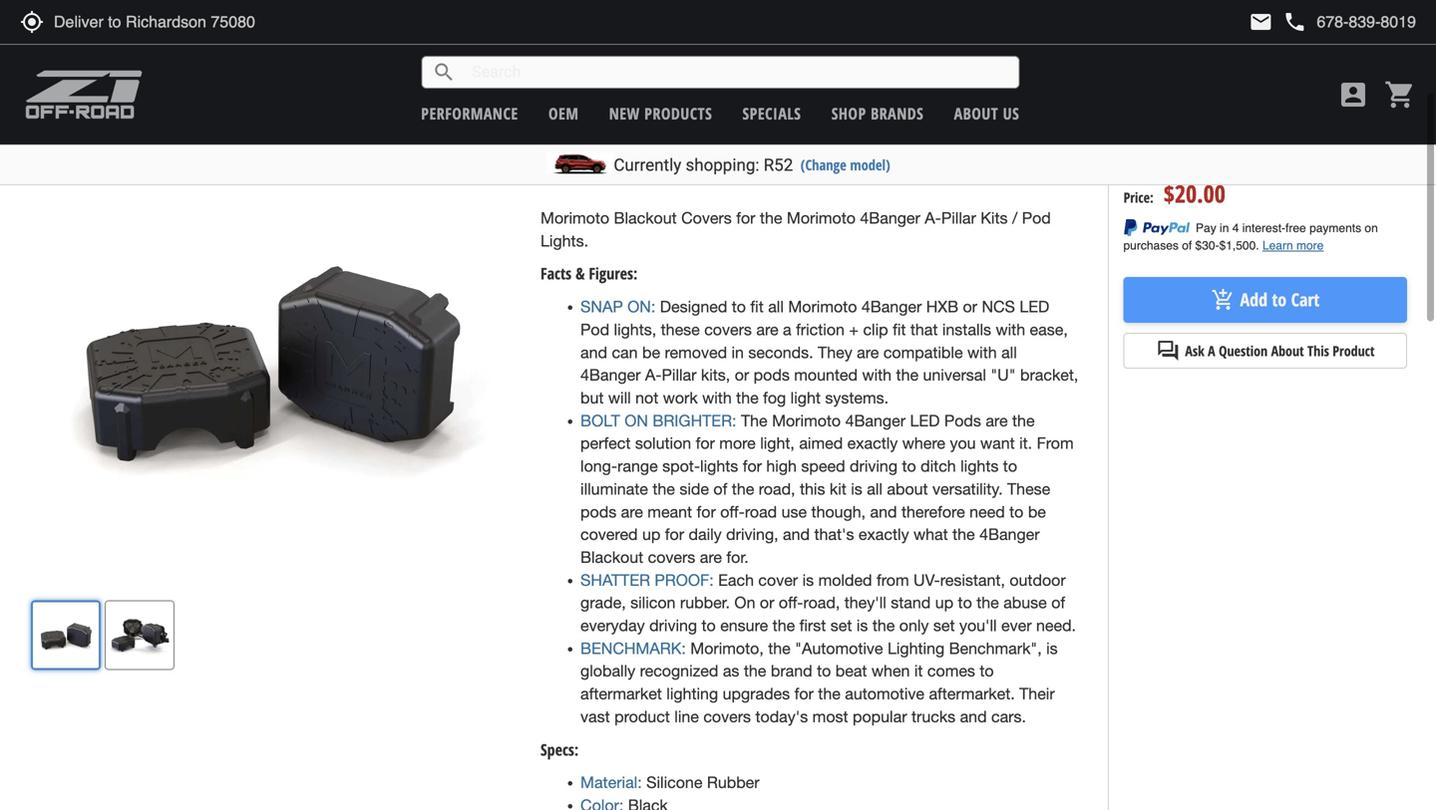 Task type: vqa. For each thing, say whether or not it's contained in the screenshot.
the rightmost the Pod
yes



Task type: locate. For each thing, give the bounding box(es) containing it.
specials
[[743, 103, 801, 124]]

1 vertical spatial be
[[1028, 503, 1046, 521]]

work
[[663, 389, 698, 407]]

to down resistant,
[[958, 594, 972, 613]]

Search search field
[[456, 57, 1019, 88]]

seconds.
[[748, 343, 814, 362]]

"u"
[[991, 366, 1016, 385]]

fit up seconds.
[[750, 298, 764, 316]]

1 horizontal spatial be
[[1028, 503, 1046, 521]]

installs
[[942, 321, 992, 339]]

is down they'll
[[857, 617, 868, 635]]

the up the it.
[[1012, 412, 1035, 430]]

meant
[[648, 503, 692, 521]]

road, down high on the bottom of the page
[[759, 480, 795, 499]]

1 vertical spatial the
[[741, 412, 768, 430]]

cart
[[1291, 288, 1320, 312]]

all left about
[[867, 480, 883, 499]]

designed
[[660, 298, 727, 316]]

1 horizontal spatial road,
[[803, 594, 840, 613]]

my_location
[[20, 10, 44, 34]]

the down 'need'
[[953, 526, 975, 544]]

about right more
[[1184, 65, 1213, 81]]

hxb
[[926, 298, 959, 316]]

1 vertical spatial exactly
[[859, 526, 909, 544]]

are down the clip
[[857, 343, 879, 362]]

the
[[760, 209, 782, 227], [896, 366, 919, 385], [736, 389, 759, 407], [1012, 412, 1035, 430], [653, 480, 675, 499], [732, 480, 754, 499], [953, 526, 975, 544], [977, 594, 999, 613], [773, 617, 795, 635], [873, 617, 895, 635], [768, 640, 791, 658], [744, 663, 766, 681], [818, 685, 841, 704]]

0 vertical spatial about
[[1184, 65, 1213, 81]]

for down brand
[[795, 685, 814, 704]]

the
[[1216, 65, 1232, 81], [741, 412, 768, 430]]

0 vertical spatial all
[[768, 298, 784, 316]]

1 horizontal spatial fit
[[893, 321, 906, 339]]

0 vertical spatial off-
[[720, 503, 745, 521]]

morimoto
[[541, 209, 610, 227], [787, 209, 856, 227], [788, 298, 857, 316], [772, 412, 841, 430]]

or down in
[[735, 366, 749, 385]]

as
[[723, 663, 740, 681]]

all
[[768, 298, 784, 316], [1002, 343, 1017, 362], [867, 480, 883, 499]]

and inside designed to fit all morimoto 4banger hxb or ncs led pod lights, these covers are a friction + clip fit that installs with ease, and can be removed in seconds. they are compatible with all 4banger a-pillar kits, or pods mounted with the universal "u" bracket, but will not work with the fog light systems.
[[581, 343, 607, 362]]

the left ultimate
[[1216, 65, 1232, 81]]

1 horizontal spatial the
[[1216, 65, 1232, 81]]

1 horizontal spatial led
[[1020, 298, 1050, 316]]

1 vertical spatial pod
[[581, 321, 610, 339]]

ditch
[[921, 457, 956, 476]]

add
[[1240, 288, 1268, 312]]

the inside the morimoto 4banger led pods are the perfect solution for more light, aimed exactly where you want it. from long-range spot-lights for high speed driving to ditch lights to illuminate the side of the road, this kit is all about versatility. these pods are meant for off-road use though, and therefore need to be covered up for daily driving, and that's exactly what the 4banger blackout covers are for.
[[741, 412, 768, 430]]

morimoto up friction
[[788, 298, 857, 316]]

rubber
[[707, 774, 760, 793]]

1 horizontal spatial of
[[1052, 594, 1065, 613]]

0 vertical spatial road,
[[759, 480, 795, 499]]

the down the 'r52'
[[760, 209, 782, 227]]

1 horizontal spatial off-
[[779, 594, 803, 613]]

for
[[736, 209, 756, 227], [696, 435, 715, 453], [743, 457, 762, 476], [697, 503, 716, 521], [665, 526, 684, 544], [795, 685, 814, 704]]

all up "u"
[[1002, 343, 1017, 362]]

a- left kits
[[925, 209, 941, 227]]

4banger down model)
[[860, 209, 920, 227]]

with down kits,
[[702, 389, 732, 407]]

blackout down covered
[[581, 549, 644, 567]]

need.
[[1036, 617, 1076, 635]]

and down aftermarket.
[[960, 708, 987, 727]]

lights.
[[541, 232, 589, 250]]

0 horizontal spatial pod
[[581, 321, 610, 339]]

0 horizontal spatial or
[[735, 366, 749, 385]]

to up about
[[902, 457, 916, 476]]

0 horizontal spatial led
[[910, 412, 940, 430]]

0 vertical spatial up
[[642, 526, 661, 544]]

1 vertical spatial up
[[935, 594, 954, 613]]

fit
[[750, 298, 764, 316], [893, 321, 906, 339]]

(learn more about the ultimate frontier giveaway)
[[1124, 65, 1368, 81]]

1 vertical spatial a-
[[645, 366, 662, 385]]

blackout
[[614, 209, 677, 227], [581, 549, 644, 567]]

4banger down 'need'
[[980, 526, 1040, 544]]

bracket,
[[1020, 366, 1079, 385]]

can
[[612, 343, 638, 362]]

road,
[[759, 480, 795, 499], [803, 594, 840, 613]]

about left this
[[1271, 342, 1304, 361]]

0 vertical spatial pods
[[754, 366, 790, 385]]

led inside the morimoto 4banger led pods are the perfect solution for more light, aimed exactly where you want it. from long-range spot-lights for high speed driving to ditch lights to illuminate the side of the road, this kit is all about versatility. these pods are meant for off-road use though, and therefore need to be covered up for daily driving, and that's exactly what the 4banger blackout covers are for.
[[910, 412, 940, 430]]

of
[[714, 480, 727, 499], [1052, 594, 1065, 613]]

pillar up work
[[662, 366, 697, 385]]

0 horizontal spatial driving
[[649, 617, 697, 635]]

1 horizontal spatial pod
[[1022, 209, 1051, 227]]

set right only
[[933, 617, 955, 635]]

that's
[[814, 526, 854, 544]]

popular
[[853, 708, 907, 727]]

the up road
[[732, 480, 754, 499]]

0 horizontal spatial the
[[741, 412, 768, 430]]

0 horizontal spatial road,
[[759, 480, 795, 499]]

price: $20.00
[[1124, 178, 1226, 210]]

morimoto down light
[[772, 412, 841, 430]]

0 vertical spatial pillar
[[941, 209, 976, 227]]

are down illuminate
[[621, 503, 643, 521]]

product
[[615, 708, 670, 727]]

want
[[980, 435, 1015, 453]]

figures:
[[589, 263, 638, 285]]

snap on:
[[581, 298, 656, 316]]

pod right "/"
[[1022, 209, 1051, 227]]

0 horizontal spatial pods
[[581, 503, 617, 521]]

1 horizontal spatial pillar
[[941, 209, 976, 227]]

to down rubber.
[[702, 617, 716, 635]]

with down the installs
[[968, 343, 997, 362]]

not
[[635, 389, 659, 407]]

0 horizontal spatial off-
[[720, 503, 745, 521]]

1 vertical spatial about
[[954, 103, 999, 124]]

set
[[831, 617, 852, 635], [933, 617, 955, 635]]

or right on
[[760, 594, 774, 613]]

is right the cover
[[803, 571, 814, 590]]

off- down the cover
[[779, 594, 803, 613]]

kit
[[830, 480, 847, 499]]

are up want
[[986, 412, 1008, 430]]

blackout down currently
[[614, 209, 677, 227]]

on
[[625, 412, 648, 430]]

will
[[608, 389, 631, 407]]

1 vertical spatial off-
[[779, 594, 803, 613]]

1 horizontal spatial all
[[867, 480, 883, 499]]

morimoto up lights.
[[541, 209, 610, 227]]

0 vertical spatial driving
[[850, 457, 898, 476]]

0 vertical spatial fit
[[750, 298, 764, 316]]

up inside the morimoto 4banger led pods are the perfect solution for more light, aimed exactly where you want it. from long-range spot-lights for high speed driving to ditch lights to illuminate the side of the road, this kit is all about versatility. these pods are meant for off-road use though, and therefore need to be covered up for daily driving, and that's exactly what the 4banger blackout covers are for.
[[642, 526, 661, 544]]

pods
[[754, 366, 790, 385], [581, 503, 617, 521]]

it.
[[1019, 435, 1032, 453]]

they'll
[[845, 594, 887, 613]]

2 vertical spatial about
[[1271, 342, 1304, 361]]

a- up not on the left
[[645, 366, 662, 385]]

2 vertical spatial covers
[[704, 708, 751, 727]]

be down "these"
[[1028, 503, 1046, 521]]

0 horizontal spatial lights
[[700, 457, 738, 476]]

led up ease,
[[1020, 298, 1050, 316]]

light
[[791, 389, 821, 407]]

about
[[1184, 65, 1213, 81], [954, 103, 999, 124], [1271, 342, 1304, 361]]

or inside each cover is molded from uv-resistant, outdoor grade, silicon rubber. on or off-road, they'll stand up to the abuse of everyday driving to ensure the first set is the only set you'll ever need.
[[760, 594, 774, 613]]

driving down 'silicon' in the left of the page
[[649, 617, 697, 635]]

0 horizontal spatial be
[[642, 343, 660, 362]]

oem link
[[549, 103, 579, 124]]

for up daily
[[697, 503, 716, 521]]

lighting
[[667, 685, 718, 704]]

and left can
[[581, 343, 607, 362]]

illuminate
[[581, 480, 648, 499]]

1 vertical spatial all
[[1002, 343, 1017, 362]]

driving,
[[726, 526, 779, 544]]

pod down snap
[[581, 321, 610, 339]]

covers inside designed to fit all morimoto 4banger hxb or ncs led pod lights, these covers are a friction + clip fit that installs with ease, and can be removed in seconds. they are compatible with all 4banger a-pillar kits, or pods mounted with the universal "u" bracket, but will not work with the fog light systems.
[[704, 321, 752, 339]]

and
[[581, 343, 607, 362], [870, 503, 897, 521], [783, 526, 810, 544], [960, 708, 987, 727]]

in stock, ready to ship. help
[[1124, 144, 1294, 168]]

2 set from the left
[[933, 617, 955, 635]]

0 horizontal spatial all
[[768, 298, 784, 316]]

help
[[1272, 144, 1294, 166]]

when
[[872, 663, 910, 681]]

the up most
[[818, 685, 841, 704]]

the up meant
[[653, 480, 675, 499]]

is
[[851, 480, 863, 499], [803, 571, 814, 590], [857, 617, 868, 635], [1046, 640, 1058, 658]]

daily
[[689, 526, 722, 544]]

aimed
[[799, 435, 843, 453]]

1 vertical spatial road,
[[803, 594, 840, 613]]

to
[[1220, 147, 1233, 168], [1272, 288, 1287, 312], [732, 298, 746, 316], [902, 457, 916, 476], [1003, 457, 1017, 476], [1010, 503, 1024, 521], [958, 594, 972, 613], [702, 617, 716, 635], [817, 663, 831, 681], [980, 663, 994, 681]]

morimoto inside the morimoto 4banger led pods are the perfect solution for more light, aimed exactly where you want it. from long-range spot-lights for high speed driving to ditch lights to illuminate the side of the road, this kit is all about versatility. these pods are meant for off-road use though, and therefore need to be covered up for daily driving, and that's exactly what the 4banger blackout covers are for.
[[772, 412, 841, 430]]

light,
[[760, 435, 795, 453]]

1 horizontal spatial lights
[[961, 457, 999, 476]]

stock,
[[1141, 147, 1177, 168]]

blackout inside the morimoto 4banger led pods are the perfect solution for more light, aimed exactly where you want it. from long-range spot-lights for high speed driving to ditch lights to illuminate the side of the road, this kit is all about versatility. these pods are meant for off-road use though, and therefore need to be covered up for daily driving, and that's exactly what the 4banger blackout covers are for.
[[581, 549, 644, 567]]

or up the installs
[[963, 298, 977, 316]]

to down want
[[1003, 457, 1017, 476]]

exactly down the systems. on the right
[[847, 435, 898, 453]]

2 horizontal spatial about
[[1271, 342, 1304, 361]]

is down 'need.'
[[1046, 640, 1058, 658]]

speed
[[801, 457, 845, 476]]

about inside question_answer ask a question about this product
[[1271, 342, 1304, 361]]

and inside morimoto, the "automotive lighting benchmark", is globally recognized as the brand to beat when it comes to aftermarket lighting upgrades for the automotive aftermarket. their vast product line covers today's most popular trucks and cars.
[[960, 708, 987, 727]]

pillar left kits
[[941, 209, 976, 227]]

(learn
[[1124, 65, 1154, 81]]

0 horizontal spatial up
[[642, 526, 661, 544]]

0 vertical spatial be
[[642, 343, 660, 362]]

frontier
[[1279, 65, 1316, 81]]

0 horizontal spatial set
[[831, 617, 852, 635]]

driving
[[850, 457, 898, 476], [649, 617, 697, 635]]

performance
[[421, 103, 518, 124]]

0 vertical spatial a-
[[925, 209, 941, 227]]

to right designed on the top of page
[[732, 298, 746, 316]]

up down uv-
[[935, 594, 954, 613]]

0 horizontal spatial a-
[[645, 366, 662, 385]]

from
[[877, 571, 909, 590]]

all up the a
[[768, 298, 784, 316]]

to left ship. on the top right of the page
[[1220, 147, 1233, 168]]

of inside the morimoto 4banger led pods are the perfect solution for more light, aimed exactly where you want it. from long-range spot-lights for high speed driving to ditch lights to illuminate the side of the road, this kit is all about versatility. these pods are meant for off-road use though, and therefore need to be covered up for daily driving, and that's exactly what the 4banger blackout covers are for.
[[714, 480, 727, 499]]

for down meant
[[665, 526, 684, 544]]

are left the a
[[756, 321, 779, 339]]

1 horizontal spatial driving
[[850, 457, 898, 476]]

in
[[732, 343, 744, 362]]

facts & figures:
[[541, 263, 638, 285]]

0 vertical spatial led
[[1020, 298, 1050, 316]]

1 horizontal spatial pods
[[754, 366, 790, 385]]

are down daily
[[700, 549, 722, 567]]

1 vertical spatial blackout
[[581, 549, 644, 567]]

today's
[[756, 708, 808, 727]]

the up "more"
[[741, 412, 768, 430]]

2 vertical spatial or
[[760, 594, 774, 613]]

0 vertical spatial covers
[[704, 321, 752, 339]]

0 horizontal spatial pillar
[[662, 366, 697, 385]]

for inside morimoto blackout covers for the morimoto 4banger a-pillar kits / pod lights.
[[736, 209, 756, 227]]

lights down "more"
[[700, 457, 738, 476]]

is right kit
[[851, 480, 863, 499]]

pods up fog
[[754, 366, 790, 385]]

driving inside each cover is molded from uv-resistant, outdoor grade, silicon rubber. on or off-road, they'll stand up to the abuse of everyday driving to ensure the first set is the only set you'll ever need.
[[649, 617, 697, 635]]

for right the covers
[[736, 209, 756, 227]]

1 vertical spatial or
[[735, 366, 749, 385]]

brands
[[871, 103, 924, 124]]

pods inside the morimoto 4banger led pods are the perfect solution for more light, aimed exactly where you want it. from long-range spot-lights for high speed driving to ditch lights to illuminate the side of the road, this kit is all about versatility. these pods are meant for off-road use though, and therefore need to be covered up for daily driving, and that's exactly what the 4banger blackout covers are for.
[[581, 503, 617, 521]]

the up upgrades
[[744, 663, 766, 681]]

1 horizontal spatial up
[[935, 594, 954, 613]]

about left us
[[954, 103, 999, 124]]

up down meant
[[642, 526, 661, 544]]

and down about
[[870, 503, 897, 521]]

1 vertical spatial pillar
[[662, 366, 697, 385]]

(learn more about the ultimate frontier giveaway) link
[[1124, 65, 1368, 81]]

to inside the in stock, ready to ship. help
[[1220, 147, 1233, 168]]

covers up proof:
[[648, 549, 696, 567]]

covers down upgrades
[[704, 708, 751, 727]]

0 horizontal spatial of
[[714, 480, 727, 499]]

pod inside designed to fit all morimoto 4banger hxb or ncs led pod lights, these covers are a friction + clip fit that installs with ease, and can be removed in seconds. they are compatible with all 4banger a-pillar kits, or pods mounted with the universal "u" bracket, but will not work with the fog light systems.
[[581, 321, 610, 339]]

1 horizontal spatial a-
[[925, 209, 941, 227]]

exactly up from
[[859, 526, 909, 544]]

0 vertical spatial of
[[714, 480, 727, 499]]

or
[[963, 298, 977, 316], [735, 366, 749, 385], [760, 594, 774, 613]]

set up "automotive
[[831, 617, 852, 635]]

lights up versatility.
[[961, 457, 999, 476]]

4banger inside morimoto blackout covers for the morimoto 4banger a-pillar kits / pod lights.
[[860, 209, 920, 227]]

$20.00
[[1164, 178, 1226, 210]]

1 horizontal spatial about
[[1184, 65, 1213, 81]]

pod inside morimoto blackout covers for the morimoto 4banger a-pillar kits / pod lights.
[[1022, 209, 1051, 227]]

1 vertical spatial covers
[[648, 549, 696, 567]]

new products
[[609, 103, 712, 124]]

and down use
[[783, 526, 810, 544]]

1 vertical spatial driving
[[649, 617, 697, 635]]

1 set from the left
[[831, 617, 852, 635]]

2 vertical spatial all
[[867, 480, 883, 499]]

from
[[1037, 435, 1074, 453]]

phone link
[[1283, 10, 1416, 34]]

pods up covered
[[581, 503, 617, 521]]

1 vertical spatial pods
[[581, 503, 617, 521]]

fit right the clip
[[893, 321, 906, 339]]

the down compatible
[[896, 366, 919, 385]]

road, inside each cover is molded from uv-resistant, outdoor grade, silicon rubber. on or off-road, they'll stand up to the abuse of everyday driving to ensure the first set is the only set you'll ever need.
[[803, 594, 840, 613]]

1 vertical spatial of
[[1052, 594, 1065, 613]]

ultimate
[[1235, 65, 1276, 81]]

0 vertical spatial blackout
[[614, 209, 677, 227]]

specs:
[[541, 739, 579, 761]]

be right can
[[642, 343, 660, 362]]

with
[[996, 321, 1025, 339], [968, 343, 997, 362], [862, 366, 892, 385], [702, 389, 732, 407]]

road, up first
[[803, 594, 840, 613]]

be inside the morimoto 4banger led pods are the perfect solution for more light, aimed exactly where you want it. from long-range spot-lights for high speed driving to ditch lights to illuminate the side of the road, this kit is all about versatility. these pods are meant for off-road use though, and therefore need to be covered up for daily driving, and that's exactly what the 4banger blackout covers are for.
[[1028, 503, 1046, 521]]

0 vertical spatial or
[[963, 298, 977, 316]]

driving up about
[[850, 457, 898, 476]]

globally
[[581, 663, 636, 681]]

0 vertical spatial pod
[[1022, 209, 1051, 227]]

morimoto inside designed to fit all morimoto 4banger hxb or ncs led pod lights, these covers are a friction + clip fit that installs with ease, and can be removed in seconds. they are compatible with all 4banger a-pillar kits, or pods mounted with the universal "u" bracket, but will not work with the fog light systems.
[[788, 298, 857, 316]]

covers up in
[[704, 321, 752, 339]]

for down 'brighter:'
[[696, 435, 715, 453]]

mail
[[1249, 10, 1273, 34]]

1 horizontal spatial set
[[933, 617, 955, 635]]

of up 'need.'
[[1052, 594, 1065, 613]]

benchmark:
[[581, 640, 690, 658]]

led up where
[[910, 412, 940, 430]]

off- up driving,
[[720, 503, 745, 521]]

1 vertical spatial led
[[910, 412, 940, 430]]

1 horizontal spatial or
[[760, 594, 774, 613]]

a- inside morimoto blackout covers for the morimoto 4banger a-pillar kits / pod lights.
[[925, 209, 941, 227]]



Task type: describe. For each thing, give the bounding box(es) containing it.
pods
[[944, 412, 981, 430]]

upgrades
[[723, 685, 790, 704]]

question_answer
[[1156, 339, 1180, 363]]

each cover is molded from uv-resistant, outdoor grade, silicon rubber. on or off-road, they'll stand up to the abuse of everyday driving to ensure the first set is the only set you'll ever need.
[[581, 571, 1076, 635]]

4banger up will
[[581, 366, 641, 385]]

to down "these"
[[1010, 503, 1024, 521]]

everyday
[[581, 617, 645, 635]]

2 lights from the left
[[961, 457, 999, 476]]

the up brand
[[768, 640, 791, 658]]

2 horizontal spatial all
[[1002, 343, 1017, 362]]

mail phone
[[1249, 10, 1307, 34]]

brighter:
[[653, 412, 737, 430]]

you
[[950, 435, 976, 453]]

what
[[914, 526, 948, 544]]

account_box link
[[1333, 79, 1374, 111]]

lighting
[[888, 640, 945, 658]]

morimoto down the (change in the right of the page
[[787, 209, 856, 227]]

more
[[1157, 65, 1181, 81]]

kits
[[981, 209, 1008, 227]]

solution
[[635, 435, 691, 453]]

first
[[800, 617, 826, 635]]

all inside the morimoto 4banger led pods are the perfect solution for more light, aimed exactly where you want it. from long-range spot-lights for high speed driving to ditch lights to illuminate the side of the road, this kit is all about versatility. these pods are meant for off-road use though, and therefore need to be covered up for daily driving, and that's exactly what the 4banger blackout covers are for.
[[867, 480, 883, 499]]

is inside the morimoto 4banger led pods are the perfect solution for more light, aimed exactly where you want it. from long-range spot-lights for high speed driving to ditch lights to illuminate the side of the road, this kit is all about versatility. these pods are meant for off-road use though, and therefore need to be covered up for daily driving, and that's exactly what the 4banger blackout covers are for.
[[851, 480, 863, 499]]

lights,
[[614, 321, 657, 339]]

facts
[[541, 263, 572, 285]]

new products link
[[609, 103, 712, 124]]

covers
[[681, 209, 732, 227]]

snap
[[581, 298, 623, 316]]

uv-
[[914, 571, 940, 590]]

pillar inside designed to fit all morimoto 4banger hxb or ncs led pod lights, these covers are a friction + clip fit that installs with ease, and can be removed in seconds. they are compatible with all 4banger a-pillar kits, or pods mounted with the universal "u" bracket, but will not work with the fog light systems.
[[662, 366, 697, 385]]

high
[[766, 457, 797, 476]]

about us
[[954, 103, 1020, 124]]

in
[[1124, 147, 1137, 168]]

0 vertical spatial exactly
[[847, 435, 898, 453]]

a
[[783, 321, 792, 339]]

to right "add"
[[1272, 288, 1287, 312]]

the left fog
[[736, 389, 759, 407]]

mounted
[[794, 366, 858, 385]]

it
[[915, 663, 923, 681]]

z1 motorsports logo image
[[25, 70, 143, 120]]

blackout inside morimoto blackout covers for the morimoto 4banger a-pillar kits / pod lights.
[[614, 209, 677, 227]]

to down benchmark",
[[980, 663, 994, 681]]

oem
[[549, 103, 579, 124]]

automotive
[[845, 685, 925, 704]]

covers inside morimoto, the "automotive lighting benchmark", is globally recognized as the brand to beat when it comes to aftermarket lighting upgrades for the automotive aftermarket. their vast product line covers today's most popular trucks and cars.
[[704, 708, 751, 727]]

0 horizontal spatial fit
[[750, 298, 764, 316]]

compatible
[[884, 343, 963, 362]]

this
[[800, 480, 825, 499]]

product
[[1333, 342, 1375, 361]]

with up the systems. on the right
[[862, 366, 892, 385]]

designed to fit all morimoto 4banger hxb or ncs led pod lights, these covers are a friction + clip fit that installs with ease, and can be removed in seconds. they are compatible with all 4banger a-pillar kits, or pods mounted with the universal "u" bracket, but will not work with the fog light systems.
[[581, 298, 1079, 407]]

covered
[[581, 526, 638, 544]]

currently
[[614, 155, 681, 175]]

systems.
[[825, 389, 889, 407]]

4banger up the clip
[[862, 298, 922, 316]]

off- inside each cover is molded from uv-resistant, outdoor grade, silicon rubber. on or off-road, they'll stand up to the abuse of everyday driving to ensure the first set is the only set you'll ever need.
[[779, 594, 803, 613]]

driving inside the morimoto 4banger led pods are the perfect solution for more light, aimed exactly where you want it. from long-range spot-lights for high speed driving to ditch lights to illuminate the side of the road, this kit is all about versatility. these pods are meant for off-road use though, and therefore need to be covered up for daily driving, and that's exactly what the 4banger blackout covers are for.
[[850, 457, 898, 476]]

road, inside the morimoto 4banger led pods are the perfect solution for more light, aimed exactly where you want it. from long-range spot-lights for high speed driving to ditch lights to illuminate the side of the road, this kit is all about versatility. these pods are meant for off-road use though, and therefore need to be covered up for daily driving, and that's exactly what the 4banger blackout covers are for.
[[759, 480, 795, 499]]

rubber.
[[680, 594, 730, 613]]

shopping_cart
[[1384, 79, 1416, 111]]

morimoto,
[[690, 640, 764, 658]]

up inside each cover is molded from uv-resistant, outdoor grade, silicon rubber. on or off-road, they'll stand up to the abuse of everyday driving to ensure the first set is the only set you'll ever need.
[[935, 594, 954, 613]]

the inside morimoto blackout covers for the morimoto 4banger a-pillar kits / pod lights.
[[760, 209, 782, 227]]

shop
[[832, 103, 866, 124]]

to inside designed to fit all morimoto 4banger hxb or ncs led pod lights, these covers are a friction + clip fit that installs with ease, and can be removed in seconds. they are compatible with all 4banger a-pillar kits, or pods mounted with the universal "u" bracket, but will not work with the fog light systems.
[[732, 298, 746, 316]]

perfect
[[581, 435, 631, 453]]

us
[[1003, 103, 1020, 124]]

performance link
[[421, 103, 518, 124]]

outdoor
[[1010, 571, 1066, 590]]

aftermarket
[[581, 685, 662, 704]]

off- inside the morimoto 4banger led pods are the perfect solution for more light, aimed exactly where you want it. from long-range spot-lights for high speed driving to ditch lights to illuminate the side of the road, this kit is all about versatility. these pods are meant for off-road use though, and therefore need to be covered up for daily driving, and that's exactly what the 4banger blackout covers are for.
[[720, 503, 745, 521]]

to down "automotive
[[817, 663, 831, 681]]

add_shopping_cart
[[1211, 288, 1235, 312]]

cover
[[758, 571, 798, 590]]

ever
[[1001, 617, 1032, 635]]

products
[[645, 103, 712, 124]]

is inside morimoto, the "automotive lighting benchmark", is globally recognized as the brand to beat when it comes to aftermarket lighting upgrades for the automotive aftermarket. their vast product line covers today's most popular trucks and cars.
[[1046, 640, 1058, 658]]

bolt
[[581, 412, 620, 430]]

aftermarket.
[[929, 685, 1015, 704]]

add_shopping_cart add to cart
[[1211, 288, 1320, 312]]

proof:
[[655, 571, 714, 590]]

the down they'll
[[873, 617, 895, 635]]

road
[[745, 503, 777, 521]]

+
[[849, 321, 859, 339]]

for down "more"
[[743, 457, 762, 476]]

with down ncs
[[996, 321, 1025, 339]]

phone
[[1283, 10, 1307, 34]]

each
[[718, 571, 754, 590]]

resistant,
[[940, 571, 1005, 590]]

their
[[1020, 685, 1055, 704]]

account_box
[[1338, 79, 1369, 111]]

1 lights from the left
[[700, 457, 738, 476]]

of inside each cover is molded from uv-resistant, outdoor grade, silicon rubber. on or off-road, they'll stand up to the abuse of everyday driving to ensure the first set is the only set you'll ever need.
[[1052, 594, 1065, 613]]

2 horizontal spatial or
[[963, 298, 977, 316]]

ease,
[[1030, 321, 1068, 339]]

1 vertical spatial fit
[[893, 321, 906, 339]]

(change model) link
[[801, 155, 890, 175]]

0 vertical spatial the
[[1216, 65, 1232, 81]]

a- inside designed to fit all morimoto 4banger hxb or ncs led pod lights, these covers are a friction + clip fit that installs with ease, and can be removed in seconds. they are compatible with all 4banger a-pillar kits, or pods mounted with the universal "u" bracket, but will not work with the fog light systems.
[[645, 366, 662, 385]]

molded
[[818, 571, 872, 590]]

(change
[[801, 155, 847, 175]]

clip
[[863, 321, 888, 339]]

pods inside designed to fit all morimoto 4banger hxb or ncs led pod lights, these covers are a friction + clip fit that installs with ease, and can be removed in seconds. they are compatible with all 4banger a-pillar kits, or pods mounted with the universal "u" bracket, but will not work with the fog light systems.
[[754, 366, 790, 385]]

that
[[911, 321, 938, 339]]

on:
[[628, 298, 656, 316]]

ask
[[1185, 342, 1205, 361]]

beat
[[836, 663, 867, 681]]

led inside designed to fit all morimoto 4banger hxb or ncs led pod lights, these covers are a friction + clip fit that installs with ease, and can be removed in seconds. they are compatible with all 4banger a-pillar kits, or pods mounted with the universal "u" bracket, but will not work with the fog light systems.
[[1020, 298, 1050, 316]]

pillar inside morimoto blackout covers for the morimoto 4banger a-pillar kits / pod lights.
[[941, 209, 976, 227]]

universal
[[923, 366, 986, 385]]

the up you'll
[[977, 594, 999, 613]]

removed
[[665, 343, 727, 362]]

covers inside the morimoto 4banger led pods are the perfect solution for more light, aimed exactly where you want it. from long-range spot-lights for high speed driving to ditch lights to illuminate the side of the road, this kit is all about versatility. these pods are meant for off-road use though, and therefore need to be covered up for daily driving, and that's exactly what the 4banger blackout covers are for.
[[648, 549, 696, 567]]

specials link
[[743, 103, 801, 124]]

shopping:
[[686, 155, 760, 175]]

&
[[576, 263, 585, 285]]

recognized
[[640, 663, 719, 681]]

0 horizontal spatial about
[[954, 103, 999, 124]]

4banger down the systems. on the right
[[845, 412, 906, 430]]

r52
[[764, 155, 793, 175]]

these
[[1007, 480, 1051, 499]]

comes
[[928, 663, 975, 681]]

versatility.
[[933, 480, 1003, 499]]

the left first
[[773, 617, 795, 635]]

for inside morimoto, the "automotive lighting benchmark", is globally recognized as the brand to beat when it comes to aftermarket lighting upgrades for the automotive aftermarket. their vast product line covers today's most popular trucks and cars.
[[795, 685, 814, 704]]

shop brands link
[[832, 103, 924, 124]]

be inside designed to fit all morimoto 4banger hxb or ncs led pod lights, these covers are a friction + clip fit that installs with ease, and can be removed in seconds. they are compatible with all 4banger a-pillar kits, or pods mounted with the universal "u" bracket, but will not work with the fog light systems.
[[642, 343, 660, 362]]

material: silicone rubber
[[581, 774, 760, 793]]



